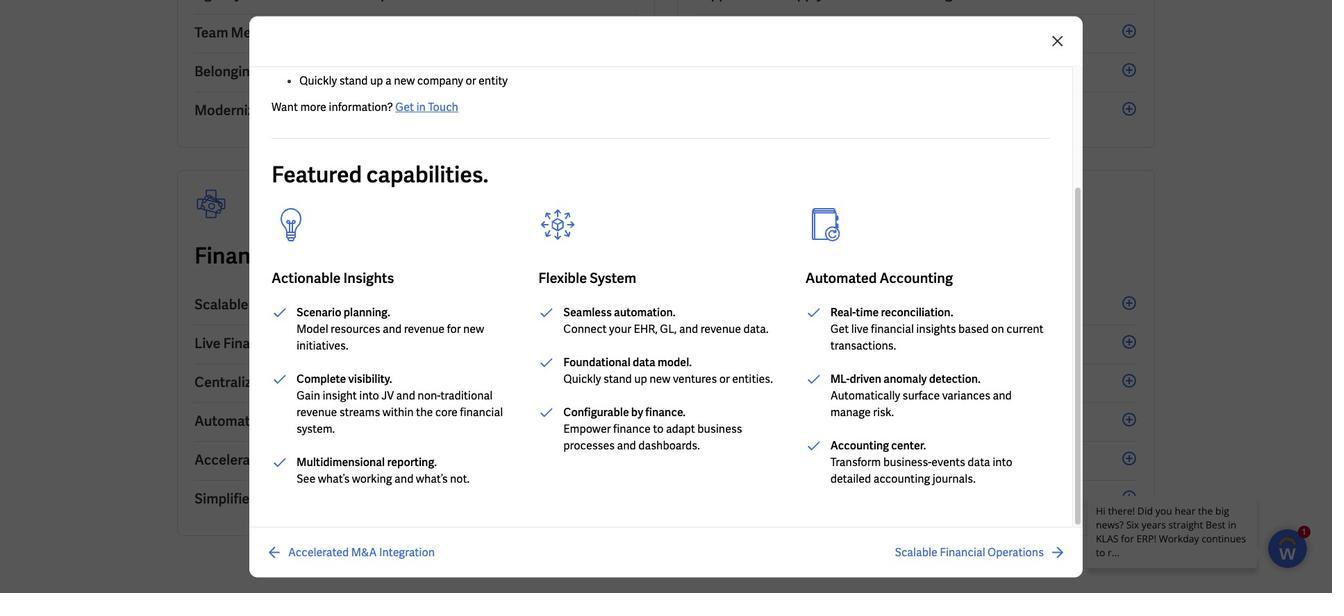 Task type: locate. For each thing, give the bounding box(es) containing it.
and right gl,
[[679, 322, 698, 337]]

0 horizontal spatial based
[[823, 296, 862, 314]]

1 vertical spatial team
[[727, 451, 761, 470]]

of
[[433, 242, 454, 271], [856, 374, 869, 392], [347, 490, 360, 508]]

2 horizontal spatial new
[[650, 372, 671, 387]]

revenue inside complete visibility. gain insight into jv and non-traditional revenue streams within the core financial system.
[[297, 406, 337, 420]]

0 horizontal spatial ventures
[[527, 53, 571, 67]]

accelerated m&a integration button down the simplified management of new revenue streams
[[266, 545, 435, 561]]

finance.
[[645, 406, 686, 420]]

automated down centralized
[[194, 413, 266, 431]]

delivery up seamless
[[511, 242, 594, 271]]

1 horizontal spatial get
[[830, 322, 849, 337]]

revenue down prepackaged
[[701, 322, 741, 337]]

accounting up reconciliation.
[[880, 269, 953, 288]]

management inside button
[[260, 490, 345, 508]]

automated compliance and audit support
[[194, 413, 463, 431]]

demand planning
[[695, 335, 806, 353]]

foundational data model. quickly stand up new ventures or entities.
[[564, 356, 773, 387]]

0 horizontal spatial a
[[385, 74, 392, 88]]

see
[[297, 472, 315, 487]]

1 vertical spatial service
[[872, 374, 919, 392]]

up up by at left
[[634, 372, 647, 387]]

operations inside featured capabilities. dialog
[[988, 545, 1044, 560]]

get for in
[[395, 100, 414, 115]]

0 vertical spatial get
[[395, 100, 414, 115]]

live financial insights button
[[194, 326, 638, 365]]

1 horizontal spatial financial
[[871, 322, 914, 337]]

automated inside featured capabilities. dialog
[[805, 269, 877, 288]]

m&a up the see
[[274, 451, 306, 470]]

0 horizontal spatial accelerated
[[194, 451, 271, 470]]

featured
[[272, 160, 362, 190]]

1 vertical spatial management
[[316, 374, 400, 392]]

and inside complete visibility. gain insight into jv and non-traditional revenue streams within the core financial system.
[[396, 389, 415, 404]]

of inside simplified management of new revenue streams button
[[347, 490, 360, 508]]

financial for live financial insights button
[[223, 335, 281, 353]]

2 horizontal spatial of
[[856, 374, 869, 392]]

get inside real-time reconciliation. get live financial insights based on current transactions.
[[830, 322, 849, 337]]

entity
[[479, 74, 508, 88]]

scalable financial operations inside featured capabilities. dialog
[[895, 545, 1044, 560]]

new up traditional
[[463, 322, 484, 337]]

integration up working on the left of the page
[[309, 451, 379, 470]]

accounting
[[874, 472, 930, 487]]

0 horizontal spatial into
[[359, 389, 379, 404]]

a
[[385, 74, 392, 88], [813, 242, 825, 271]]

automated for automated accounting
[[805, 269, 877, 288]]

0 horizontal spatial or
[[466, 74, 476, 88]]

1 vertical spatial stand
[[604, 372, 632, 387]]

1 horizontal spatial to
[[653, 422, 664, 437]]

up inside foundational data model. quickly stand up new ventures or entities.
[[634, 372, 647, 387]]

1 horizontal spatial service
[[872, 374, 919, 392]]

transactions.
[[830, 339, 896, 354]]

0 horizontal spatial of
[[347, 490, 360, 508]]

1 horizontal spatial operations
[[988, 545, 1044, 560]]

integration inside featured capabilities. dialog
[[379, 545, 435, 560]]

journals.
[[933, 472, 976, 487]]

insights inside live financial insights button
[[283, 335, 334, 353]]

0 vertical spatial accounting
[[880, 269, 953, 288]]

by
[[631, 406, 643, 420]]

1 vertical spatial accelerated m&a integration
[[288, 545, 435, 560]]

delivery
[[344, 101, 396, 119], [511, 242, 594, 271]]

to down finance.
[[653, 422, 664, 437]]

1 horizontal spatial automated
[[805, 269, 877, 288]]

1 horizontal spatial of
[[433, 242, 454, 271]]

into down visibility.
[[359, 389, 379, 404]]

accelerated m&a integration button inside featured capabilities. dialog
[[266, 545, 435, 561]]

1 vertical spatial integration
[[379, 545, 435, 560]]

experience
[[287, 24, 357, 42]]

stand inside 'accelerate consolidation and close across all ventures quickly stand up a new company or entity'
[[339, 74, 368, 88]]

team up the "belonging"
[[194, 24, 228, 42]]

1 vertical spatial of
[[856, 374, 869, 392]]

dashboards.
[[638, 439, 700, 454]]

quickly down accelerate in the left of the page
[[299, 74, 337, 88]]

to inside configurable by finance. empower finance to adapt business processes and dashboards.
[[653, 422, 664, 437]]

financial inside button
[[223, 335, 281, 353]]

new down model.
[[650, 372, 671, 387]]

0 vertical spatial to
[[346, 63, 359, 81]]

accelerated down the simplified management of new revenue streams
[[288, 545, 349, 560]]

1 vertical spatial delivery
[[511, 242, 594, 271]]

stand
[[339, 74, 368, 88], [604, 372, 632, 387]]

or left entity
[[466, 74, 476, 88]]

to
[[346, 63, 359, 81], [653, 422, 664, 437]]

data inside foundational data model. quickly stand up new ventures or entities.
[[633, 356, 656, 370]]

up
[[370, 74, 383, 88], [634, 372, 647, 387]]

manage
[[830, 406, 871, 420]]

1 horizontal spatial based
[[893, 242, 955, 271]]

0 vertical spatial ventures
[[527, 53, 571, 67]]

financial inside complete visibility. gain insight into jv and non-traditional revenue streams within the core financial system.
[[460, 406, 503, 420]]

prepackaged driver-based modeling
[[695, 296, 924, 314]]

data left model.
[[633, 356, 656, 370]]

complete
[[297, 372, 346, 387]]

2 vertical spatial management
[[260, 490, 345, 508]]

for up the driver-
[[780, 242, 809, 271]]

planning.
[[344, 306, 390, 320]]

health
[[398, 63, 441, 81]]

stand down foundational
[[604, 372, 632, 387]]

stand up information?
[[339, 74, 368, 88]]

1 vertical spatial ventures
[[673, 372, 717, 387]]

modernized hr service delivery button
[[194, 92, 638, 131]]

quickly down foundational
[[564, 372, 601, 387]]

scalable inside featured capabilities. dialog
[[895, 545, 938, 560]]

detection.
[[929, 372, 981, 387]]

based up live
[[823, 296, 862, 314]]

financial down traditional
[[460, 406, 503, 420]]

scalable financial operations for topmost scalable financial operations button
[[194, 296, 382, 314]]

financial for the bottom scalable financial operations button
[[940, 545, 985, 560]]

m&a down the new
[[351, 545, 377, 560]]

featured capabilities. dialog
[[0, 0, 1332, 594]]

0 horizontal spatial m&a
[[274, 451, 306, 470]]

patient
[[695, 374, 740, 392]]

0 horizontal spatial stand
[[339, 74, 368, 88]]

what's
[[318, 472, 350, 487], [416, 472, 448, 487]]

and up company
[[427, 53, 446, 67]]

ventures right all
[[527, 53, 571, 67]]

get left in
[[395, 100, 414, 115]]

0 vertical spatial into
[[359, 389, 379, 404]]

financial inside featured capabilities. dialog
[[940, 545, 985, 560]]

scenario
[[297, 306, 341, 320]]

up down the consolidation
[[370, 74, 383, 88]]

into inside accounting center. transform business-events data into detailed accounting journals.
[[993, 456, 1012, 470]]

0 horizontal spatial delivery
[[344, 101, 396, 119]]

1 horizontal spatial or
[[719, 372, 730, 387]]

centralized grants management button
[[194, 365, 638, 404]]

belonging and diversity to drive health equity button
[[194, 53, 638, 92]]

1 what's from the left
[[318, 472, 350, 487]]

live financial insights
[[194, 335, 334, 353]]

1 vertical spatial for
[[447, 322, 461, 337]]

data inside accounting center. transform business-events data into detailed accounting journals.
[[968, 456, 990, 470]]

new inside the scenario planning. model resources and revenue for new initiatives.
[[463, 322, 484, 337]]

0 vertical spatial up
[[370, 74, 383, 88]]

1 horizontal spatial care
[[695, 451, 725, 470]]

quickly inside foundational data model. quickly stand up new ventures or entities.
[[564, 372, 601, 387]]

not.
[[450, 472, 470, 487]]

to left drive
[[346, 63, 359, 81]]

1 vertical spatial up
[[634, 372, 647, 387]]

insights up planning.
[[343, 269, 394, 288]]

1 vertical spatial scalable financial operations button
[[895, 545, 1066, 561]]

based up prepackaged driver-based modeling button at right
[[893, 242, 955, 271]]

foundational
[[564, 356, 631, 370]]

0 horizontal spatial revenue
[[297, 406, 337, 420]]

ventures inside foundational data model. quickly stand up new ventures or entities.
[[673, 372, 717, 387]]

1 horizontal spatial a
[[813, 242, 825, 271]]

simplified management of new revenue streams button
[[194, 481, 638, 520]]

0 horizontal spatial to
[[346, 63, 359, 81]]

0 horizontal spatial quickly
[[299, 74, 337, 88]]

0 vertical spatial delivery
[[344, 101, 396, 119]]

a left value-
[[813, 242, 825, 271]]

team inside 'care team productivity' "button"
[[727, 451, 761, 470]]

accelerated m&a integration inside featured capabilities. dialog
[[288, 545, 435, 560]]

configurable by finance. empower finance to adapt business processes and dashboards.
[[564, 406, 742, 454]]

ventures down model.
[[673, 372, 717, 387]]

automated up real-
[[805, 269, 877, 288]]

a down the consolidation
[[385, 74, 392, 88]]

1 horizontal spatial ventures
[[673, 372, 717, 387]]

get for live
[[830, 322, 849, 337]]

prepackaged driver-based modeling button
[[695, 287, 1138, 326]]

get down real-
[[830, 322, 849, 337]]

1 vertical spatial data
[[968, 456, 990, 470]]

modernized
[[194, 101, 270, 119]]

0 vertical spatial care
[[458, 242, 506, 271]]

surface
[[903, 389, 940, 404]]

0 horizontal spatial team
[[194, 24, 228, 42]]

risk.
[[873, 406, 894, 420]]

1 vertical spatial m&a
[[351, 545, 377, 560]]

2 vertical spatial of
[[347, 490, 360, 508]]

what's down multidimensional
[[318, 472, 350, 487]]

and right variances
[[993, 389, 1012, 404]]

anomaly
[[884, 372, 927, 387]]

care
[[458, 242, 506, 271], [695, 451, 725, 470]]

into right 'events'
[[993, 456, 1012, 470]]

reconciliation.
[[881, 306, 953, 320]]

0 horizontal spatial get
[[395, 100, 414, 115]]

what's up revenue
[[416, 472, 448, 487]]

0 horizontal spatial scalable financial operations button
[[194, 287, 638, 326]]

0 vertical spatial for
[[780, 242, 809, 271]]

based
[[893, 242, 955, 271], [823, 296, 862, 314]]

0 horizontal spatial insights
[[283, 335, 334, 353]]

1 vertical spatial to
[[653, 422, 664, 437]]

for up centralized grants management button
[[447, 322, 461, 337]]

consolidation
[[356, 53, 425, 67]]

1 vertical spatial accelerated m&a integration button
[[266, 545, 435, 561]]

1 vertical spatial get
[[830, 322, 849, 337]]

or inside 'accelerate consolidation and close across all ventures quickly stand up a new company or entity'
[[466, 74, 476, 88]]

accelerated m&a integration down the simplified management of new revenue streams
[[288, 545, 435, 560]]

productivity
[[764, 451, 841, 470]]

0 vertical spatial operations
[[311, 296, 382, 314]]

insights inside featured capabilities. dialog
[[343, 269, 394, 288]]

2 horizontal spatial insights
[[695, 242, 776, 271]]

accounting up 'transform' on the right
[[830, 439, 889, 454]]

variances
[[942, 389, 991, 404]]

supply
[[802, 413, 845, 431]]

0 vertical spatial stand
[[339, 74, 368, 88]]

financial
[[194, 242, 286, 271], [251, 296, 308, 314], [223, 335, 281, 353], [940, 545, 985, 560]]

1 horizontal spatial what's
[[416, 472, 448, 487]]

ml-driven anomaly detection. automatically surface variances and manage risk.
[[830, 372, 1012, 420]]

insights
[[916, 322, 956, 337]]

ventures inside 'accelerate consolidation and close across all ventures quickly stand up a new company or entity'
[[527, 53, 571, 67]]

1 horizontal spatial up
[[634, 372, 647, 387]]

0 vertical spatial based
[[893, 242, 955, 271]]

0 vertical spatial scalable financial operations
[[194, 296, 382, 314]]

team member experience and well-being button
[[194, 15, 638, 53]]

of for simplified management of new revenue streams
[[347, 490, 360, 508]]

insights down scenario
[[283, 335, 334, 353]]

or left the "entities."
[[719, 372, 730, 387]]

and down reporting.
[[395, 472, 414, 487]]

compliance
[[269, 413, 344, 431]]

real-
[[830, 306, 856, 320]]

0 vertical spatial service
[[294, 101, 341, 119]]

new
[[363, 490, 392, 508]]

m&a
[[274, 451, 306, 470], [351, 545, 377, 560]]

new inside 'accelerate consolidation and close across all ventures quickly stand up a new company or entity'
[[394, 74, 415, 88]]

1 vertical spatial accounting
[[830, 439, 889, 454]]

1 vertical spatial or
[[719, 372, 730, 387]]

1 vertical spatial accelerated
[[288, 545, 349, 560]]

revenue up centralized grants management button
[[404, 322, 445, 337]]

of for financial sustainability  of care delivery
[[433, 242, 454, 271]]

and right jv
[[396, 389, 415, 404]]

0 vertical spatial a
[[385, 74, 392, 88]]

0 vertical spatial scalable
[[194, 296, 248, 314]]

financial down modeling
[[871, 322, 914, 337]]

2 horizontal spatial revenue
[[701, 322, 741, 337]]

sustainability
[[291, 242, 429, 271]]

diversity
[[287, 63, 343, 81]]

0 horizontal spatial financial
[[460, 406, 503, 420]]

delivery inside button
[[344, 101, 396, 119]]

and down planning.
[[383, 322, 402, 337]]

2 vertical spatial new
[[650, 372, 671, 387]]

proactive contract management
[[695, 63, 901, 81]]

into inside complete visibility. gain insight into jv and non-traditional revenue streams within the core financial system.
[[359, 389, 379, 404]]

new down the consolidation
[[394, 74, 415, 88]]

0 horizontal spatial data
[[633, 356, 656, 370]]

1 vertical spatial scalable
[[895, 545, 938, 560]]

non-
[[418, 389, 441, 404]]

1 horizontal spatial scalable financial operations
[[895, 545, 1044, 560]]

and down finance
[[617, 439, 636, 454]]

and inside configurable by finance. empower finance to adapt business processes and dashboards.
[[617, 439, 636, 454]]

insights for a value-based industry
[[695, 242, 1044, 271]]

insights up prepackaged
[[695, 242, 776, 271]]

0 horizontal spatial scalable financial operations
[[194, 296, 382, 314]]

belonging and diversity to drive health equity
[[194, 63, 484, 81]]

patient volumes and unit of service forecasting
[[695, 374, 996, 392]]

1 vertical spatial automated
[[194, 413, 266, 431]]

grants
[[270, 374, 313, 392]]

up inside 'accelerate consolidation and close across all ventures quickly stand up a new company or entity'
[[370, 74, 383, 88]]

the
[[416, 406, 433, 420]]

integration
[[309, 451, 379, 470], [379, 545, 435, 560]]

0 horizontal spatial for
[[447, 322, 461, 337]]

accelerated
[[194, 451, 271, 470], [288, 545, 349, 560]]

team down business
[[727, 451, 761, 470]]

stand inside foundational data model. quickly stand up new ventures or entities.
[[604, 372, 632, 387]]

delivery down drive
[[344, 101, 396, 119]]

connect
[[564, 322, 607, 337]]

in
[[416, 100, 426, 115]]

1 horizontal spatial stand
[[604, 372, 632, 387]]

jv
[[381, 389, 394, 404]]

0 horizontal spatial scalable
[[194, 296, 248, 314]]

m&a inside featured capabilities. dialog
[[351, 545, 377, 560]]

1 horizontal spatial data
[[968, 456, 990, 470]]

and down the insight
[[347, 413, 371, 431]]

0 horizontal spatial operations
[[311, 296, 382, 314]]

1 vertical spatial new
[[463, 322, 484, 337]]

data up journals.
[[968, 456, 990, 470]]

accelerated m&a integration up the see
[[194, 451, 379, 470]]

0 vertical spatial management
[[817, 63, 901, 81]]

to inside button
[[346, 63, 359, 81]]

revenue up system.
[[297, 406, 337, 420]]

0 vertical spatial automated
[[805, 269, 877, 288]]

scenario planning. model resources and revenue for new initiatives.
[[297, 306, 484, 354]]

1 vertical spatial into
[[993, 456, 1012, 470]]

and left unit
[[800, 374, 824, 392]]

integration down simplified management of new revenue streams button
[[379, 545, 435, 560]]

being
[[418, 24, 454, 42]]

automated inside button
[[194, 413, 266, 431]]

1 horizontal spatial accelerated
[[288, 545, 349, 560]]

and left well-
[[360, 24, 384, 42]]

accelerated up simplified
[[194, 451, 271, 470]]

accelerated m&a integration button up revenue
[[194, 442, 638, 481]]

1 horizontal spatial scalable financial operations button
[[895, 545, 1066, 561]]

and up want
[[260, 63, 284, 81]]

0 vertical spatial team
[[194, 24, 228, 42]]

0 vertical spatial accelerated m&a integration
[[194, 451, 379, 470]]

visibility.
[[348, 372, 392, 387]]

1 horizontal spatial new
[[463, 322, 484, 337]]

1 vertical spatial financial
[[460, 406, 503, 420]]

1 horizontal spatial m&a
[[351, 545, 377, 560]]



Task type: vqa. For each thing, say whether or not it's contained in the screenshot.
Financial inside the FEATURED CAPABILITIES. Dialog
yes



Task type: describe. For each thing, give the bounding box(es) containing it.
care team productivity button
[[695, 442, 1138, 481]]

team member experience and well-being
[[194, 24, 454, 42]]

current
[[1007, 322, 1044, 337]]

and inside 'accelerate consolidation and close across all ventures quickly stand up a new company or entity'
[[427, 53, 446, 67]]

care inside "button"
[[695, 451, 725, 470]]

want more information? get in touch
[[272, 100, 458, 115]]

demand
[[695, 335, 748, 353]]

complete visibility. gain insight into jv and non-traditional revenue streams within the core financial system.
[[297, 372, 503, 437]]

all
[[513, 53, 524, 67]]

automated for automated compliance and audit support
[[194, 413, 266, 431]]

and inside "button"
[[360, 24, 384, 42]]

of inside patient volumes and unit of service forecasting button
[[856, 374, 869, 392]]

simplified management of new revenue streams
[[194, 490, 505, 508]]

entities.
[[732, 372, 773, 387]]

accelerate consolidation and close across all ventures quickly stand up a new company or entity
[[299, 53, 571, 88]]

reporting.
[[387, 456, 437, 470]]

medical
[[695, 413, 745, 431]]

for inside the scenario planning. model resources and revenue for new initiatives.
[[447, 322, 461, 337]]

driver-
[[780, 296, 823, 314]]

capabilities.
[[366, 160, 489, 190]]

operations for the bottom scalable financial operations button
[[988, 545, 1044, 560]]

scalable for the bottom scalable financial operations button
[[895, 545, 938, 560]]

close
[[448, 53, 475, 67]]

team inside team member experience and well-being "button"
[[194, 24, 228, 42]]

belonging
[[194, 63, 258, 81]]

0 horizontal spatial care
[[458, 242, 506, 271]]

medical surgical supply utilization button
[[695, 404, 1138, 442]]

traditional
[[441, 389, 493, 404]]

management for proactive contract management
[[817, 63, 901, 81]]

and inside ml-driven anomaly detection. automatically surface variances and manage risk.
[[993, 389, 1012, 404]]

gl,
[[660, 322, 677, 337]]

proactive contract management button
[[695, 53, 1138, 92]]

revenue
[[394, 490, 449, 508]]

modernized hr service delivery
[[194, 101, 396, 119]]

business
[[698, 422, 742, 437]]

touch
[[428, 100, 458, 115]]

1 horizontal spatial for
[[780, 242, 809, 271]]

0 vertical spatial scalable financial operations button
[[194, 287, 638, 326]]

operations for topmost scalable financial operations button
[[311, 296, 382, 314]]

based inside button
[[823, 296, 862, 314]]

hr
[[272, 101, 292, 119]]

surgical
[[748, 413, 799, 431]]

financial inside real-time reconciliation. get live financial insights based on current transactions.
[[871, 322, 914, 337]]

company
[[417, 74, 463, 88]]

your
[[609, 322, 631, 337]]

accelerated inside featured capabilities. dialog
[[288, 545, 349, 560]]

scalable for topmost scalable financial operations button
[[194, 296, 248, 314]]

actionable insights
[[272, 269, 394, 288]]

financial for topmost scalable financial operations button
[[251, 296, 308, 314]]

time
[[856, 306, 879, 320]]

data.
[[744, 322, 769, 337]]

volumes
[[743, 374, 797, 392]]

contract
[[758, 63, 814, 81]]

management for centralized grants management
[[316, 374, 400, 392]]

revenue inside the scenario planning. model resources and revenue for new initiatives.
[[404, 322, 445, 337]]

quickly inside 'accelerate consolidation and close across all ventures quickly stand up a new company or entity'
[[299, 74, 337, 88]]

centralized
[[194, 374, 267, 392]]

accounting inside accounting center. transform business-events data into detailed accounting journals.
[[830, 439, 889, 454]]

automated compliance and audit support button
[[194, 404, 638, 442]]

scalable financial operations for the bottom scalable financial operations button
[[895, 545, 1044, 560]]

actionable
[[272, 269, 341, 288]]

0 vertical spatial accelerated
[[194, 451, 271, 470]]

financial sustainability  of care delivery
[[194, 242, 594, 271]]

transform
[[830, 456, 881, 470]]

featured capabilities.
[[272, 160, 489, 190]]

seamless automation. connect your ehr, gl, and revenue data.
[[564, 306, 769, 337]]

empower
[[564, 422, 611, 437]]

gain
[[297, 389, 320, 404]]

industry
[[959, 242, 1044, 271]]

0 vertical spatial m&a
[[274, 451, 306, 470]]

multidimensional
[[297, 456, 385, 470]]

a inside 'accelerate consolidation and close across all ventures quickly stand up a new company or entity'
[[385, 74, 392, 88]]

patient volumes and unit of service forecasting button
[[695, 365, 1138, 404]]

initiatives.
[[297, 339, 348, 354]]

across
[[477, 53, 510, 67]]

driven
[[850, 372, 882, 387]]

and inside button
[[260, 63, 284, 81]]

utilization
[[848, 413, 912, 431]]

revenue inside seamless automation. connect your ehr, gl, and revenue data.
[[701, 322, 741, 337]]

1 horizontal spatial delivery
[[511, 242, 594, 271]]

configurable
[[564, 406, 629, 420]]

forecasting
[[922, 374, 996, 392]]

processes
[[564, 439, 615, 454]]

adapt
[[666, 422, 695, 437]]

want
[[272, 100, 298, 115]]

support
[[411, 413, 463, 431]]

or inside foundational data model. quickly stand up new ventures or entities.
[[719, 372, 730, 387]]

on
[[991, 322, 1004, 337]]

0 horizontal spatial service
[[294, 101, 341, 119]]

core
[[435, 406, 458, 420]]

centralized grants management
[[194, 374, 400, 392]]

streams
[[340, 406, 380, 420]]

system
[[590, 269, 636, 288]]

automatically
[[830, 389, 900, 404]]

2 what's from the left
[[416, 472, 448, 487]]

1 vertical spatial a
[[813, 242, 825, 271]]

and inside the scenario planning. model resources and revenue for new initiatives.
[[383, 322, 402, 337]]

well-
[[387, 24, 418, 42]]

medical surgical supply utilization
[[695, 413, 912, 431]]

events
[[932, 456, 965, 470]]

information?
[[329, 100, 393, 115]]

ml-
[[830, 372, 850, 387]]

accounting center. transform business-events data into detailed accounting journals.
[[830, 439, 1012, 487]]

value-
[[830, 242, 893, 271]]

center.
[[891, 439, 926, 454]]

and inside multidimensional reporting. see what's working and what's not.
[[395, 472, 414, 487]]

and inside seamless automation. connect your ehr, gl, and revenue data.
[[679, 322, 698, 337]]

new inside foundational data model. quickly stand up new ventures or entities.
[[650, 372, 671, 387]]

0 vertical spatial accelerated m&a integration button
[[194, 442, 638, 481]]

seamless
[[564, 306, 612, 320]]

model
[[297, 322, 328, 337]]

0 vertical spatial integration
[[309, 451, 379, 470]]



